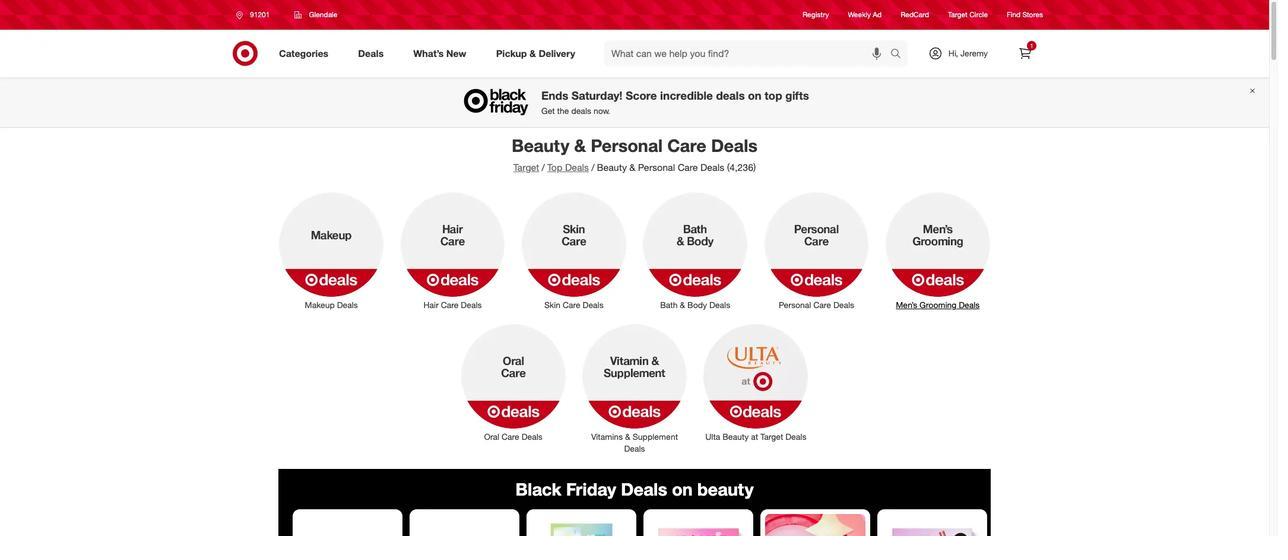Task type: locate. For each thing, give the bounding box(es) containing it.
supplement
[[633, 432, 678, 442]]

men's grooming deals
[[896, 300, 980, 310]]

& inside vitamins & supplement deals
[[625, 432, 630, 442]]

personal
[[591, 135, 663, 156], [638, 162, 675, 173], [779, 300, 811, 310]]

/ left top
[[542, 162, 545, 173]]

1 horizontal spatial beauty
[[597, 162, 627, 173]]

1 vertical spatial beauty
[[597, 162, 627, 173]]

pickup
[[496, 47, 527, 59]]

/ right top deals link
[[591, 162, 595, 173]]

deals
[[358, 47, 384, 59], [711, 135, 758, 156], [565, 162, 589, 173], [701, 162, 725, 173], [337, 300, 358, 310], [461, 300, 482, 310], [583, 300, 604, 310], [710, 300, 730, 310], [834, 300, 854, 310], [959, 300, 980, 310], [522, 432, 543, 442], [786, 432, 807, 442], [624, 444, 645, 454], [621, 479, 667, 500]]

1 horizontal spatial deals
[[716, 89, 745, 102]]

pickup & delivery link
[[486, 40, 590, 67]]

care inside 'link'
[[441, 300, 459, 310]]

2 vertical spatial beauty
[[723, 432, 749, 442]]

0 vertical spatial deals
[[716, 89, 745, 102]]

0 horizontal spatial /
[[542, 162, 545, 173]]

2 horizontal spatial target
[[948, 10, 968, 19]]

body
[[688, 300, 707, 310]]

1 horizontal spatial target
[[761, 432, 783, 442]]

/
[[542, 162, 545, 173], [591, 162, 595, 173]]

deals
[[716, 89, 745, 102], [571, 106, 591, 116]]

men's
[[896, 300, 917, 310]]

redcard
[[901, 10, 929, 19]]

2 / from the left
[[591, 162, 595, 173]]

categories link
[[269, 40, 343, 67]]

0 horizontal spatial on
[[672, 479, 693, 500]]

what's
[[413, 47, 444, 59]]

skin
[[544, 300, 561, 310]]

vitamins & supplement deals
[[591, 432, 678, 454]]

vitamins
[[591, 432, 623, 442]]

on left beauty on the bottom of page
[[672, 479, 693, 500]]

target left circle in the top of the page
[[948, 10, 968, 19]]

beauty left at
[[723, 432, 749, 442]]

2 horizontal spatial beauty
[[723, 432, 749, 442]]

ulta beauty at target deals link
[[695, 322, 817, 443]]

beauty
[[512, 135, 570, 156], [597, 162, 627, 173], [723, 432, 749, 442]]

skin care deals
[[544, 300, 604, 310]]

vitamins & supplement deals link
[[574, 322, 695, 455]]

target
[[948, 10, 968, 19], [513, 162, 539, 173], [761, 432, 783, 442]]

bath & body deals
[[660, 300, 730, 310]]

the
[[557, 106, 569, 116]]

0 horizontal spatial target
[[513, 162, 539, 173]]

hi,
[[949, 48, 958, 58]]

registry
[[803, 10, 829, 19]]

bath & body deals link
[[635, 190, 756, 311]]

top
[[547, 162, 563, 173]]

target left top
[[513, 162, 539, 173]]

deals left top
[[716, 89, 745, 102]]

1 vertical spatial target
[[513, 162, 539, 173]]

on left top
[[748, 89, 762, 102]]

search
[[885, 48, 914, 60]]

& for body
[[680, 300, 685, 310]]

men's grooming deals link
[[877, 190, 999, 311]]

carousel region
[[278, 469, 991, 536]]

glendale button
[[287, 4, 345, 26]]

care
[[668, 135, 707, 156], [678, 162, 698, 173], [441, 300, 459, 310], [563, 300, 580, 310], [814, 300, 831, 310], [502, 432, 519, 442]]

weekly ad link
[[848, 10, 882, 20]]

beauty
[[698, 479, 754, 500]]

care for personal care deals
[[814, 300, 831, 310]]

0 vertical spatial beauty
[[512, 135, 570, 156]]

registry link
[[803, 10, 829, 20]]

hair care deals link
[[392, 190, 513, 311]]

target right at
[[761, 432, 783, 442]]

&
[[530, 47, 536, 59], [574, 135, 586, 156], [630, 162, 636, 173], [680, 300, 685, 310], [625, 432, 630, 442]]

1 vertical spatial deals
[[571, 106, 591, 116]]

at
[[751, 432, 758, 442]]

1 link
[[1012, 40, 1038, 67]]

ulta beauty at target deals
[[706, 432, 807, 442]]

target inside beauty & personal care deals target / top deals / beauty & personal care deals (4,236)
[[513, 162, 539, 173]]

deals right the in the left of the page
[[571, 106, 591, 116]]

0 vertical spatial target
[[948, 10, 968, 19]]

personal care deals link
[[756, 190, 877, 311]]

oral care deals link
[[453, 322, 574, 443]]

stores
[[1023, 10, 1043, 19]]

0 horizontal spatial deals
[[571, 106, 591, 116]]

beauty right top deals link
[[597, 162, 627, 173]]

beauty up top
[[512, 135, 570, 156]]

& for supplement
[[625, 432, 630, 442]]

1 vertical spatial on
[[672, 479, 693, 500]]

top deals link
[[547, 162, 589, 173]]

0 horizontal spatial beauty
[[512, 135, 570, 156]]

pickup & delivery
[[496, 47, 575, 59]]

0 vertical spatial personal
[[591, 135, 663, 156]]

1 horizontal spatial /
[[591, 162, 595, 173]]

1 horizontal spatial on
[[748, 89, 762, 102]]

0 vertical spatial on
[[748, 89, 762, 102]]

now.
[[594, 106, 610, 116]]

gifts
[[786, 89, 809, 102]]

on
[[748, 89, 762, 102], [672, 479, 693, 500]]



Task type: vqa. For each thing, say whether or not it's contained in the screenshot.
search button
yes



Task type: describe. For each thing, give the bounding box(es) containing it.
ad
[[873, 10, 882, 19]]

score
[[626, 89, 657, 102]]

weekly ad
[[848, 10, 882, 19]]

91201
[[250, 10, 270, 19]]

top
[[765, 89, 782, 102]]

redcard link
[[901, 10, 929, 20]]

makeup deals
[[305, 300, 358, 310]]

delivery
[[539, 47, 575, 59]]

personal care deals
[[779, 300, 854, 310]]

1 vertical spatial personal
[[638, 162, 675, 173]]

find stores
[[1007, 10, 1043, 19]]

get
[[542, 106, 555, 116]]

hi, jeremy
[[949, 48, 988, 58]]

ends saturday! score incredible deals on top gifts get the deals now.
[[542, 89, 809, 116]]

care for oral care deals
[[502, 432, 519, 442]]

categories
[[279, 47, 328, 59]]

glendale
[[309, 10, 337, 19]]

deals inside vitamins & supplement deals
[[624, 444, 645, 454]]

on inside ends saturday! score incredible deals on top gifts get the deals now.
[[748, 89, 762, 102]]

oral
[[484, 432, 499, 442]]

ulta
[[706, 432, 720, 442]]

(4,236)
[[727, 162, 756, 173]]

jeremy
[[961, 48, 988, 58]]

target circle
[[948, 10, 988, 19]]

grooming
[[920, 300, 957, 310]]

weekly
[[848, 10, 871, 19]]

circle
[[970, 10, 988, 19]]

2 vertical spatial target
[[761, 432, 783, 442]]

deals link
[[348, 40, 399, 67]]

1
[[1030, 42, 1034, 49]]

oral care deals
[[484, 432, 543, 442]]

black friday deals on beauty
[[516, 479, 754, 500]]

91201 button
[[229, 4, 282, 26]]

deals inside 'link'
[[461, 300, 482, 310]]

beauty & personal care deals target / top deals / beauty & personal care deals (4,236)
[[512, 135, 758, 173]]

deals inside carousel region
[[621, 479, 667, 500]]

makeup deals link
[[271, 190, 392, 311]]

2 vertical spatial personal
[[779, 300, 811, 310]]

find stores link
[[1007, 10, 1043, 20]]

hair care deals
[[424, 300, 482, 310]]

care for skin care deals
[[563, 300, 580, 310]]

search button
[[885, 40, 914, 69]]

target link
[[513, 162, 539, 173]]

& for personal
[[574, 135, 586, 156]]

on inside carousel region
[[672, 479, 693, 500]]

care for hair care deals
[[441, 300, 459, 310]]

target circle link
[[948, 10, 988, 20]]

& for delivery
[[530, 47, 536, 59]]

What can we help you find? suggestions appear below search field
[[604, 40, 894, 67]]

new
[[446, 47, 466, 59]]

bath
[[660, 300, 678, 310]]

black
[[516, 479, 562, 500]]

incredible
[[660, 89, 713, 102]]

skin care deals link
[[513, 190, 635, 311]]

saturday!
[[572, 89, 623, 102]]

hair
[[424, 300, 439, 310]]

friday
[[566, 479, 616, 500]]

ends
[[542, 89, 568, 102]]

find
[[1007, 10, 1021, 19]]

what's new
[[413, 47, 466, 59]]

what's new link
[[403, 40, 481, 67]]

makeup
[[305, 300, 335, 310]]

1 / from the left
[[542, 162, 545, 173]]



